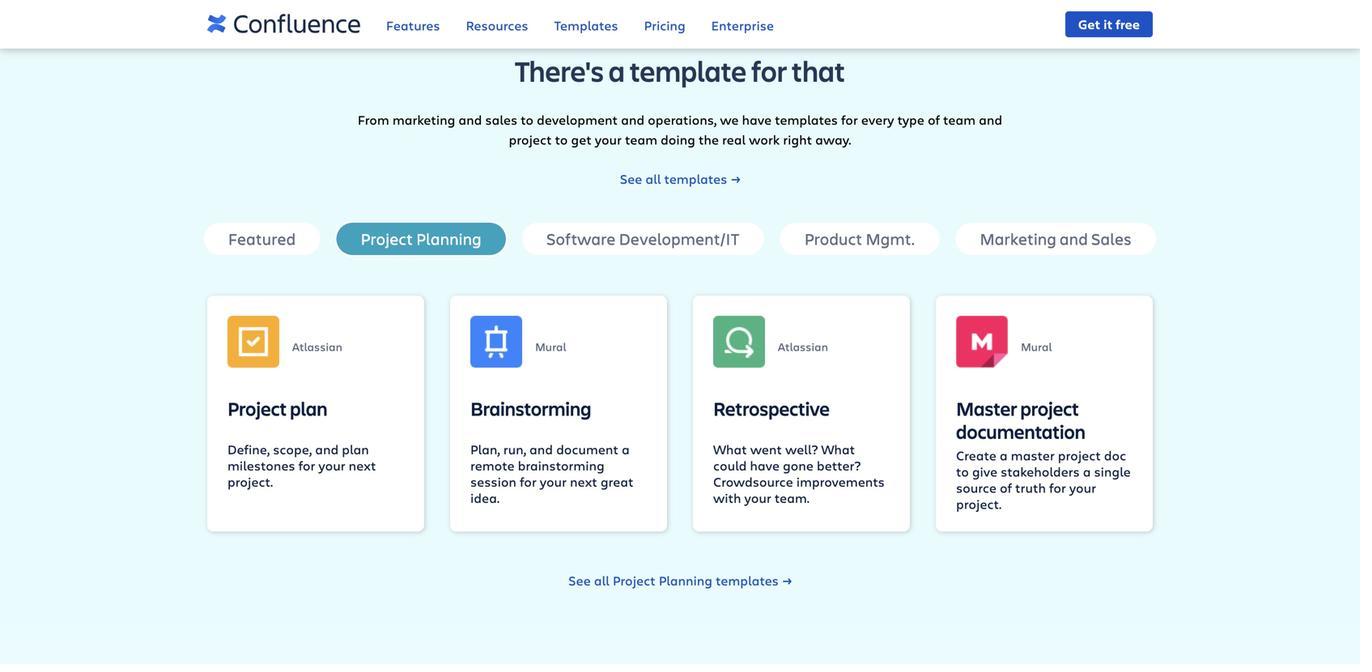 Task type: locate. For each thing, give the bounding box(es) containing it.
master
[[957, 396, 1018, 421]]

for inside the "plan, run, and document a remote brainstorming session for your next great idea."
[[520, 473, 537, 490]]

project.
[[228, 473, 273, 490], [957, 495, 1002, 513]]

1 horizontal spatial all
[[646, 170, 661, 187]]

1 vertical spatial project
[[1021, 396, 1080, 421]]

1 vertical spatial project
[[228, 396, 287, 421]]

next down document
[[570, 473, 598, 490]]

from marketing and sales to development and operations, we have templates for every type of team and project to get your team doing the real work right away.
[[358, 111, 1003, 148]]

0 vertical spatial project
[[509, 131, 552, 148]]

marketing
[[981, 228, 1057, 249]]

enterprise
[[712, 17, 774, 34]]

1 horizontal spatial atlassian
[[779, 339, 829, 354]]

give
[[973, 463, 998, 480]]

have
[[743, 111, 772, 128], [750, 457, 780, 474]]

planning
[[417, 228, 482, 249], [659, 572, 713, 589]]

of inside master project documentation create a master project doc to give stakeholders a single source of truth for your project.
[[1000, 479, 1013, 497]]

1 vertical spatial to
[[555, 131, 568, 148]]

0 horizontal spatial what
[[714, 441, 747, 458]]

for right "session"
[[520, 473, 537, 490]]

0 horizontal spatial of
[[928, 111, 941, 128]]

create
[[957, 447, 997, 464]]

1 vertical spatial of
[[1000, 479, 1013, 497]]

product mgmt. button
[[779, 221, 942, 257]]

project up master
[[1021, 396, 1080, 421]]

2 horizontal spatial project
[[613, 572, 656, 589]]

0 horizontal spatial to
[[521, 111, 534, 128]]

template
[[630, 51, 747, 90]]

1 horizontal spatial see
[[620, 170, 643, 187]]

0 vertical spatial all
[[646, 170, 661, 187]]

of right type
[[928, 111, 941, 128]]

1 what from the left
[[714, 441, 747, 458]]

what up improvements
[[822, 441, 856, 458]]

sales
[[1092, 228, 1132, 249]]

templates inside from marketing and sales to development and operations, we have templates for every type of team and project to get your team doing the real work right away.
[[775, 111, 838, 128]]

project plan
[[228, 396, 328, 421]]

2 atlassian from the left
[[779, 339, 829, 354]]

doc
[[1105, 447, 1127, 464]]

mural
[[535, 339, 567, 354], [1022, 339, 1053, 354]]

see
[[620, 170, 643, 187], [569, 572, 591, 589]]

master project documentation create a master project doc to give stakeholders a single source of truth for your project.
[[957, 396, 1132, 513]]

see for see all templates
[[620, 170, 643, 187]]

templates
[[555, 17, 619, 34]]

a
[[609, 51, 625, 90], [622, 441, 630, 458], [1000, 447, 1008, 464], [1084, 463, 1092, 480]]

0 vertical spatial to
[[521, 111, 534, 128]]

project left doc
[[1059, 447, 1102, 464]]

0 horizontal spatial project
[[228, 396, 287, 421]]

run,
[[504, 441, 527, 458]]

0 horizontal spatial project.
[[228, 473, 273, 490]]

and inside define, scope, and plan milestones for your next project.
[[315, 441, 339, 458]]

project
[[509, 131, 552, 148], [1021, 396, 1080, 421], [1059, 447, 1102, 464]]

the
[[699, 131, 719, 148]]

all
[[646, 170, 661, 187], [594, 572, 610, 589]]

0 horizontal spatial planning
[[417, 228, 482, 249]]

templates
[[775, 111, 838, 128], [665, 170, 728, 187], [716, 572, 779, 589]]

1 horizontal spatial next
[[570, 473, 598, 490]]

0 vertical spatial planning
[[417, 228, 482, 249]]

your
[[595, 131, 622, 148], [319, 457, 346, 474], [540, 473, 567, 490], [1070, 479, 1097, 497], [745, 489, 772, 507]]

1 horizontal spatial of
[[1000, 479, 1013, 497]]

1 horizontal spatial project
[[361, 228, 413, 249]]

0 horizontal spatial see
[[569, 572, 591, 589]]

see all templates
[[620, 170, 728, 187]]

idea.
[[471, 489, 500, 507]]

doing
[[661, 131, 696, 148]]

project inside from marketing and sales to development and operations, we have templates for every type of team and project to get your team doing the real work right away.
[[509, 131, 552, 148]]

project. inside master project documentation create a master project doc to give stakeholders a single source of truth for your project.
[[957, 495, 1002, 513]]

0 horizontal spatial next
[[349, 457, 376, 474]]

atlassian right the retrospective image
[[779, 339, 829, 354]]

0 vertical spatial project
[[361, 228, 413, 249]]

featured
[[228, 228, 296, 249]]

0 horizontal spatial team
[[625, 131, 658, 148]]

retrospective image
[[714, 316, 766, 368]]

to right sales
[[521, 111, 534, 128]]

all for templates
[[646, 170, 661, 187]]

1 horizontal spatial planning
[[659, 572, 713, 589]]

define,
[[228, 441, 270, 458]]

1 vertical spatial templates
[[665, 170, 728, 187]]

have up work
[[743, 111, 772, 128]]

confluence logo image
[[207, 5, 361, 44]]

plan
[[290, 396, 328, 421], [342, 441, 369, 458]]

plan,
[[471, 441, 500, 458]]

for up "away."
[[842, 111, 859, 128]]

atlassian
[[292, 339, 343, 354], [779, 339, 829, 354]]

0 vertical spatial have
[[743, 111, 772, 128]]

what left went
[[714, 441, 747, 458]]

1 vertical spatial project.
[[957, 495, 1002, 513]]

to left give on the right bottom of the page
[[957, 463, 970, 480]]

next
[[349, 457, 376, 474], [570, 473, 598, 490]]

2 vertical spatial to
[[957, 463, 970, 480]]

0 horizontal spatial all
[[594, 572, 610, 589]]

2 mural from the left
[[1022, 339, 1053, 354]]

1 vertical spatial see
[[569, 572, 591, 589]]

0 horizontal spatial atlassian
[[292, 339, 343, 354]]

get it free
[[1079, 15, 1141, 33]]

with
[[714, 489, 742, 507]]

1 horizontal spatial team
[[944, 111, 976, 128]]

0 vertical spatial of
[[928, 111, 941, 128]]

there's a template for that
[[515, 51, 846, 90]]

1 horizontal spatial project.
[[957, 495, 1002, 513]]

2 vertical spatial project
[[1059, 447, 1102, 464]]

and
[[459, 111, 482, 128], [621, 111, 645, 128], [979, 111, 1003, 128], [1061, 228, 1089, 249], [315, 441, 339, 458], [530, 441, 553, 458]]

a up great
[[622, 441, 630, 458]]

1 atlassian from the left
[[292, 339, 343, 354]]

1 mural from the left
[[535, 339, 567, 354]]

get
[[1079, 15, 1101, 33]]

templates link
[[555, 6, 619, 47]]

stakeholders
[[1001, 463, 1080, 480]]

for right truth at the bottom right of page
[[1050, 479, 1067, 497]]

plan right scope,
[[342, 441, 369, 458]]

team left doing
[[625, 131, 658, 148]]

a down templates link
[[609, 51, 625, 90]]

well?
[[786, 441, 819, 458]]

of left truth at the bottom right of page
[[1000, 479, 1013, 497]]

0 vertical spatial project.
[[228, 473, 273, 490]]

1 horizontal spatial what
[[822, 441, 856, 458]]

your down document
[[540, 473, 567, 490]]

your right truth at the bottom right of page
[[1070, 479, 1097, 497]]

product
[[805, 228, 863, 249]]

for right milestones
[[299, 457, 315, 474]]

of
[[928, 111, 941, 128], [1000, 479, 1013, 497]]

product mgmt.
[[805, 228, 916, 249]]

1 vertical spatial plan
[[342, 441, 369, 458]]

0 vertical spatial see
[[620, 170, 643, 187]]

0 horizontal spatial plan
[[290, 396, 328, 421]]

your right 'with'
[[745, 489, 772, 507]]

atlassian for retrospective
[[779, 339, 829, 354]]

better?
[[817, 457, 861, 474]]

project. down give on the right bottom of the page
[[957, 495, 1002, 513]]

of inside from marketing and sales to development and operations, we have templates for every type of team and project to get your team doing the real work right away.
[[928, 111, 941, 128]]

1 vertical spatial all
[[594, 572, 610, 589]]

your right get
[[595, 131, 622, 148]]

project down sales
[[509, 131, 552, 148]]

for inside from marketing and sales to development and operations, we have templates for every type of team and project to get your team doing the real work right away.
[[842, 111, 859, 128]]

project. down define,
[[228, 473, 273, 490]]

brainstorming
[[518, 457, 605, 474]]

plan inside define, scope, and plan milestones for your next project.
[[342, 441, 369, 458]]

get
[[571, 131, 592, 148]]

project inside button
[[361, 228, 413, 249]]

a right give on the right bottom of the page
[[1000, 447, 1008, 464]]

marketing and sales button
[[955, 221, 1158, 257]]

from
[[358, 111, 389, 128]]

1 horizontal spatial plan
[[342, 441, 369, 458]]

0 vertical spatial team
[[944, 111, 976, 128]]

2 horizontal spatial to
[[957, 463, 970, 480]]

project
[[361, 228, 413, 249], [228, 396, 287, 421], [613, 572, 656, 589]]

your right scope,
[[319, 457, 346, 474]]

documentation
[[957, 419, 1086, 444]]

have left 'gone'
[[750, 457, 780, 474]]

your inside master project documentation create a master project doc to give stakeholders a single source of truth for your project.
[[1070, 479, 1097, 497]]

team
[[944, 111, 976, 128], [625, 131, 658, 148]]

away.
[[816, 131, 852, 148]]

team right type
[[944, 111, 976, 128]]

atlassian right project plan image
[[292, 339, 343, 354]]

to left get
[[555, 131, 568, 148]]

crowdsource
[[714, 473, 794, 490]]

document
[[557, 441, 619, 458]]

next inside define, scope, and plan milestones for your next project.
[[349, 457, 376, 474]]

mural right brainstorming image
[[535, 339, 567, 354]]

your inside define, scope, and plan milestones for your next project.
[[319, 457, 346, 474]]

atlassian for project plan
[[292, 339, 343, 354]]

to inside master project documentation create a master project doc to give stakeholders a single source of truth for your project.
[[957, 463, 970, 480]]

1 vertical spatial planning
[[659, 572, 713, 589]]

1 vertical spatial have
[[750, 457, 780, 474]]

to
[[521, 111, 534, 128], [555, 131, 568, 148], [957, 463, 970, 480]]

for
[[752, 51, 787, 90], [842, 111, 859, 128], [299, 457, 315, 474], [520, 473, 537, 490], [1050, 479, 1067, 497]]

0 vertical spatial templates
[[775, 111, 838, 128]]

plan up scope,
[[290, 396, 328, 421]]

have inside from marketing and sales to development and operations, we have templates for every type of team and project to get your team doing the real work right away.
[[743, 111, 772, 128]]

0 horizontal spatial mural
[[535, 339, 567, 354]]

1 horizontal spatial mural
[[1022, 339, 1053, 354]]

development
[[537, 111, 618, 128]]

next right scope,
[[349, 457, 376, 474]]

great
[[601, 473, 634, 490]]

software development/it button
[[521, 221, 766, 257]]

mural right "master project documentation" image
[[1022, 339, 1053, 354]]

a left single
[[1084, 463, 1092, 480]]



Task type: describe. For each thing, give the bounding box(es) containing it.
pricing link
[[644, 6, 686, 47]]

1 vertical spatial team
[[625, 131, 658, 148]]

that
[[792, 51, 846, 90]]

development/it
[[619, 228, 740, 249]]

what went well? what could have gone better? crowdsource improvements with your team.
[[714, 441, 885, 507]]

of for and
[[928, 111, 941, 128]]

sales
[[486, 111, 518, 128]]

your inside from marketing and sales to development and operations, we have templates for every type of team and project to get your team doing the real work right away.
[[595, 131, 622, 148]]

team.
[[775, 489, 810, 507]]

resources link
[[466, 6, 529, 47]]

have inside what went well? what could have gone better? crowdsource improvements with your team.
[[750, 457, 780, 474]]

next inside the "plan, run, and document a remote brainstorming session for your next great idea."
[[570, 473, 598, 490]]

define, scope, and plan milestones for your next project.
[[228, 441, 376, 490]]

software development/it
[[547, 228, 740, 249]]

for inside define, scope, and plan milestones for your next project.
[[299, 457, 315, 474]]

see all project planning templates link
[[569, 571, 792, 591]]

brainstorming image
[[471, 316, 523, 368]]

resources
[[466, 17, 529, 34]]

remote
[[471, 457, 515, 474]]

a inside the "plan, run, and document a remote brainstorming session for your next great idea."
[[622, 441, 630, 458]]

improvements
[[797, 473, 885, 490]]

went
[[751, 441, 783, 458]]

and inside button
[[1061, 228, 1089, 249]]

featured button
[[203, 221, 322, 257]]

features link
[[386, 6, 440, 47]]

pricing
[[644, 17, 686, 34]]

there's
[[515, 51, 604, 90]]

project. inside define, scope, and plan milestones for your next project.
[[228, 473, 273, 490]]

truth
[[1016, 479, 1047, 497]]

0 vertical spatial plan
[[290, 396, 328, 421]]

operations,
[[648, 111, 717, 128]]

project for project plan
[[228, 396, 287, 421]]

1 horizontal spatial to
[[555, 131, 568, 148]]

get it free link
[[1066, 11, 1154, 37]]

2 what from the left
[[822, 441, 856, 458]]

plan, run, and document a remote brainstorming session for your next great idea.
[[471, 441, 634, 507]]

of for documentation
[[1000, 479, 1013, 497]]

single
[[1095, 463, 1132, 480]]

type
[[898, 111, 925, 128]]

project plan image
[[228, 316, 279, 368]]

for inside master project documentation create a master project doc to give stakeholders a single source of truth for your project.
[[1050, 479, 1067, 497]]

source
[[957, 479, 997, 497]]

and inside the "plan, run, and document a remote brainstorming session for your next great idea."
[[530, 441, 553, 458]]

master
[[1012, 447, 1055, 464]]

planning inside button
[[417, 228, 482, 249]]

see for see all project planning templates
[[569, 572, 591, 589]]

your inside what went well? what could have gone better? crowdsource improvements with your team.
[[745, 489, 772, 507]]

scope,
[[273, 441, 312, 458]]

marketing
[[393, 111, 456, 128]]

free
[[1116, 15, 1141, 33]]

2 vertical spatial project
[[613, 572, 656, 589]]

mural for brainstorming
[[535, 339, 567, 354]]

every
[[862, 111, 895, 128]]

mgmt.
[[866, 228, 916, 249]]

for left that
[[752, 51, 787, 90]]

brainstorming
[[471, 396, 592, 421]]

see all templates link
[[620, 169, 741, 189]]

features
[[386, 17, 440, 34]]

project for project planning
[[361, 228, 413, 249]]

retrospective
[[714, 396, 830, 421]]

we
[[720, 111, 739, 128]]

could
[[714, 457, 747, 474]]

all for project
[[594, 572, 610, 589]]

real
[[723, 131, 746, 148]]

marketing and sales
[[981, 228, 1132, 249]]

it
[[1104, 15, 1113, 33]]

project planning button
[[335, 221, 508, 257]]

milestones
[[228, 457, 295, 474]]

right
[[784, 131, 813, 148]]

2 vertical spatial templates
[[716, 572, 779, 589]]

master project documentation image
[[957, 316, 1009, 368]]

see all project planning templates
[[569, 572, 779, 589]]

project planning
[[361, 228, 482, 249]]

software
[[547, 228, 616, 249]]

enterprise link
[[712, 6, 774, 47]]

gone
[[783, 457, 814, 474]]

mural for master project documentation
[[1022, 339, 1053, 354]]

work
[[749, 131, 780, 148]]

session
[[471, 473, 517, 490]]

your inside the "plan, run, and document a remote brainstorming session for your next great idea."
[[540, 473, 567, 490]]



Task type: vqa. For each thing, say whether or not it's contained in the screenshot.
top TO
yes



